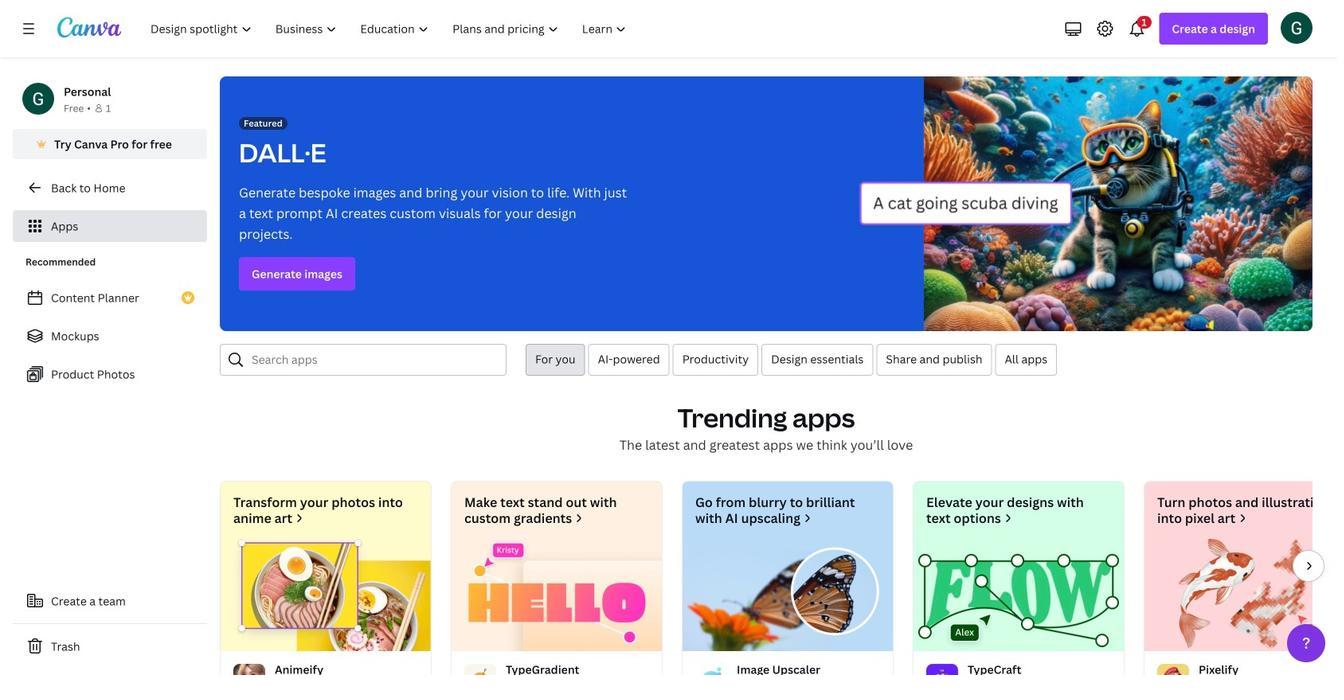 Task type: locate. For each thing, give the bounding box(es) containing it.
list
[[13, 282, 207, 390]]

animeify image
[[221, 539, 431, 651]]



Task type: describe. For each thing, give the bounding box(es) containing it.
greg robinson image
[[1281, 12, 1313, 44]]

image upscaler image
[[683, 539, 893, 651]]

typecraft image
[[914, 539, 1124, 651]]

top level navigation element
[[140, 13, 640, 45]]

pixelify image
[[1144, 539, 1338, 651]]

Input field to search for apps search field
[[252, 345, 496, 375]]

an image with a cursor next to a text box containing the prompt "a cat going scuba diving" to generate an image. the generated image of a cat doing scuba diving is behind the text box. image
[[859, 76, 1313, 331]]

typegradient image
[[452, 539, 662, 651]]



Task type: vqa. For each thing, say whether or not it's contained in the screenshot.
& to the bottom
no



